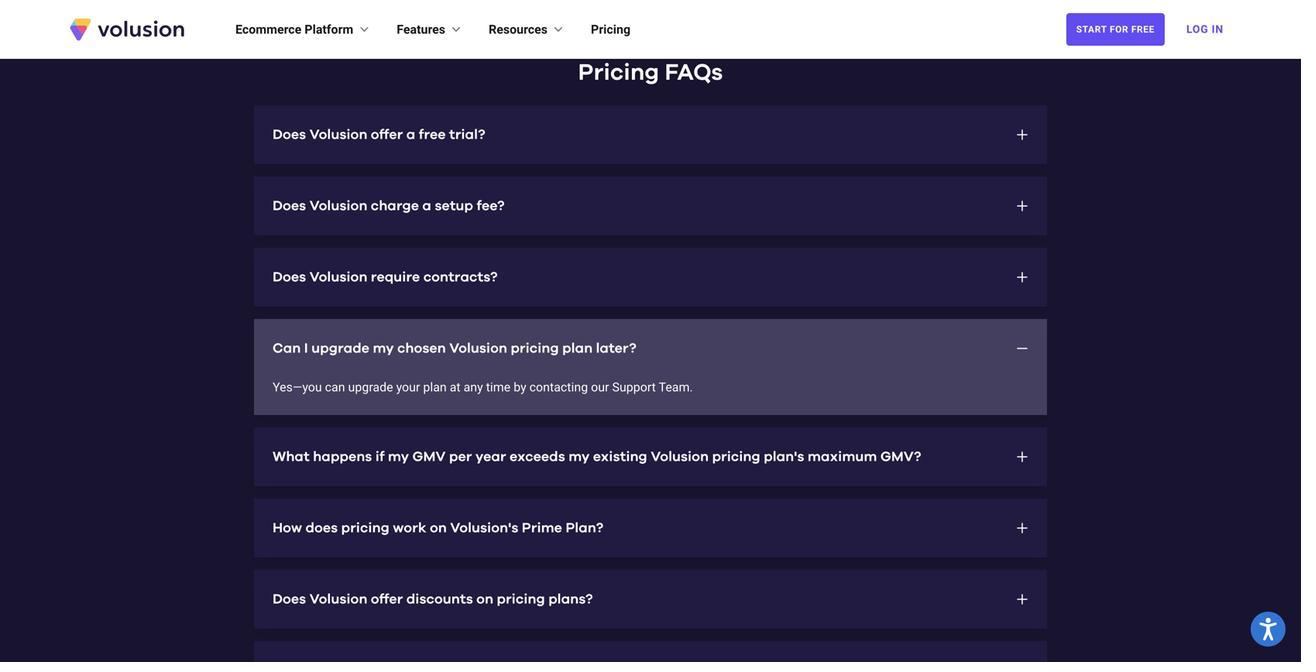 Task type: describe. For each thing, give the bounding box(es) containing it.
yes—you
[[273, 380, 322, 395]]

a for free
[[406, 128, 415, 142]]

how does pricing work on volusion's prime plan?
[[273, 521, 603, 535]]

volusion for does volusion charge a setup fee?
[[309, 199, 367, 213]]

chosen
[[397, 342, 446, 355]]

free
[[419, 128, 446, 142]]

at
[[450, 380, 461, 395]]

does for does volusion require contracts?
[[273, 270, 306, 284]]

for
[[1110, 24, 1129, 35]]

upgrade for i
[[311, 342, 369, 355]]

pricing link
[[591, 20, 630, 39]]

discounts
[[406, 592, 473, 606]]

volusion for does volusion require contracts?
[[309, 270, 367, 284]]

ecommerce
[[235, 22, 301, 37]]

resources
[[489, 22, 548, 37]]

does volusion offer a free trial? button
[[254, 105, 1047, 164]]

fee?
[[477, 199, 504, 213]]

log
[[1186, 23, 1208, 36]]

can i upgrade my chosen volusion pricing plan later? button
[[254, 319, 1047, 378]]

does volusion require contracts?
[[273, 270, 498, 284]]

exceeds
[[510, 450, 565, 464]]

can i upgrade my chosen volusion pricing plan later?
[[273, 342, 636, 355]]

offer for a
[[371, 128, 403, 142]]

happens
[[313, 450, 372, 464]]

your
[[396, 380, 420, 395]]

features button
[[397, 20, 464, 39]]

volusion for does volusion offer a free trial?
[[309, 128, 367, 142]]

a for setup
[[422, 199, 431, 213]]

can
[[325, 380, 345, 395]]

does volusion charge a setup fee? button
[[254, 177, 1047, 235]]

does for does volusion offer discounts on pricing plans?
[[273, 592, 306, 606]]

pricing faqs
[[578, 61, 723, 84]]

does volusion charge a setup fee?
[[273, 199, 504, 213]]

our
[[591, 380, 609, 395]]

by
[[514, 380, 526, 395]]

on for discounts
[[476, 592, 493, 606]]

pricing for pricing
[[591, 22, 630, 37]]

can
[[273, 342, 301, 355]]

what happens if my gmv per year exceeds my existing volusion pricing plan's maximum gmv?
[[273, 450, 921, 464]]

platform
[[305, 22, 353, 37]]

offer for discounts
[[371, 592, 403, 606]]

does
[[305, 521, 338, 535]]

what
[[273, 450, 310, 464]]

start for free link
[[1066, 13, 1165, 46]]

features
[[397, 22, 445, 37]]

prime
[[522, 521, 562, 535]]

1 vertical spatial plan
[[423, 380, 447, 395]]

my for gmv
[[388, 450, 409, 464]]

maximum
[[808, 450, 877, 464]]

volusion's
[[450, 521, 518, 535]]

free
[[1131, 24, 1155, 35]]

work
[[393, 521, 426, 535]]

pricing inside button
[[497, 592, 545, 606]]

what happens if my gmv per year exceeds my existing volusion pricing plan's maximum gmv? button
[[254, 427, 1047, 486]]

log in
[[1186, 23, 1224, 36]]

does volusion offer a free trial?
[[273, 128, 485, 142]]



Task type: vqa. For each thing, say whether or not it's contained in the screenshot.
IN
yes



Task type: locate. For each thing, give the bounding box(es) containing it.
per
[[449, 450, 472, 464]]

1 vertical spatial a
[[422, 199, 431, 213]]

0 horizontal spatial on
[[430, 521, 447, 535]]

my for chosen
[[373, 342, 394, 355]]

does for does volusion charge a setup fee?
[[273, 199, 306, 213]]

0 horizontal spatial a
[[406, 128, 415, 142]]

0 vertical spatial upgrade
[[311, 342, 369, 355]]

offer left discounts
[[371, 592, 403, 606]]

a inside "button"
[[422, 199, 431, 213]]

offer inside button
[[371, 128, 403, 142]]

plan left 'later?'
[[562, 342, 593, 355]]

faqs
[[665, 61, 723, 84]]

log in link
[[1177, 12, 1233, 46]]

my left existing
[[569, 450, 590, 464]]

start
[[1076, 24, 1107, 35]]

on inside button
[[430, 521, 447, 535]]

1 horizontal spatial on
[[476, 592, 493, 606]]

3 does from the top
[[273, 270, 306, 284]]

does inside "button"
[[273, 199, 306, 213]]

0 vertical spatial pricing
[[591, 22, 630, 37]]

does volusion offer discounts on pricing plans?
[[273, 592, 593, 606]]

trial?
[[449, 128, 485, 142]]

2 offer from the top
[[371, 592, 403, 606]]

how
[[273, 521, 302, 535]]

4 does from the top
[[273, 592, 306, 606]]

volusion for does volusion offer discounts on pricing plans?
[[309, 592, 367, 606]]

offer
[[371, 128, 403, 142], [371, 592, 403, 606]]

upgrade inside can i upgrade my chosen volusion pricing plan later? button
[[311, 342, 369, 355]]

2 does from the top
[[273, 199, 306, 213]]

pricing inside "button"
[[712, 450, 760, 464]]

require
[[371, 270, 420, 284]]

gmv
[[412, 450, 446, 464]]

team.
[[659, 380, 693, 395]]

0 vertical spatial offer
[[371, 128, 403, 142]]

year
[[475, 450, 506, 464]]

on right discounts
[[476, 592, 493, 606]]

yes—you can upgrade your plan at any time by contacting our support team.
[[273, 380, 693, 395]]

volusion inside button
[[309, 128, 367, 142]]

pricing up pricing faqs
[[591, 22, 630, 37]]

pricing
[[511, 342, 559, 355], [712, 450, 760, 464], [341, 521, 389, 535], [497, 592, 545, 606]]

support
[[612, 380, 656, 395]]

my left chosen at the left of the page
[[373, 342, 394, 355]]

i
[[304, 342, 308, 355]]

1 horizontal spatial a
[[422, 199, 431, 213]]

1 does from the top
[[273, 128, 306, 142]]

on right work
[[430, 521, 447, 535]]

start for free
[[1076, 24, 1155, 35]]

charge
[[371, 199, 419, 213]]

volusion
[[309, 128, 367, 142], [309, 199, 367, 213], [309, 270, 367, 284], [449, 342, 507, 355], [651, 450, 709, 464], [309, 592, 367, 606]]

contracts?
[[423, 270, 498, 284]]

upgrade for can
[[348, 380, 393, 395]]

0 vertical spatial plan
[[562, 342, 593, 355]]

ecommerce platform
[[235, 22, 353, 37]]

setup
[[435, 199, 473, 213]]

open accessibe: accessibility options, statement and help image
[[1260, 618, 1277, 641]]

pricing right does
[[341, 521, 389, 535]]

if
[[375, 450, 385, 464]]

0 vertical spatial on
[[430, 521, 447, 535]]

time
[[486, 380, 511, 395]]

my right the if
[[388, 450, 409, 464]]

my
[[373, 342, 394, 355], [388, 450, 409, 464], [569, 450, 590, 464]]

upgrade
[[311, 342, 369, 355], [348, 380, 393, 395]]

offer inside button
[[371, 592, 403, 606]]

ecommerce platform button
[[235, 20, 372, 39]]

a inside button
[[406, 128, 415, 142]]

1 offer from the top
[[371, 128, 403, 142]]

pricing down pricing link
[[578, 61, 659, 84]]

pricing for pricing faqs
[[578, 61, 659, 84]]

how does pricing work on volusion's prime plan? button
[[254, 499, 1047, 558]]

does
[[273, 128, 306, 142], [273, 199, 306, 213], [273, 270, 306, 284], [273, 592, 306, 606]]

does volusion require contracts? button
[[254, 248, 1047, 307]]

1 vertical spatial pricing
[[578, 61, 659, 84]]

0 vertical spatial a
[[406, 128, 415, 142]]

1 horizontal spatial plan
[[562, 342, 593, 355]]

resources button
[[489, 20, 566, 39]]

on inside button
[[476, 592, 493, 606]]

does for does volusion offer a free trial?
[[273, 128, 306, 142]]

does inside button
[[273, 128, 306, 142]]

my inside can i upgrade my chosen volusion pricing plan later? button
[[373, 342, 394, 355]]

pricing left plan's
[[712, 450, 760, 464]]

1 vertical spatial upgrade
[[348, 380, 393, 395]]

on for work
[[430, 521, 447, 535]]

existing
[[593, 450, 647, 464]]

a left "setup"
[[422, 199, 431, 213]]

any
[[464, 380, 483, 395]]

offer left the "free"
[[371, 128, 403, 142]]

pricing up by on the bottom of the page
[[511, 342, 559, 355]]

plan
[[562, 342, 593, 355], [423, 380, 447, 395]]

in
[[1212, 23, 1224, 36]]

pricing
[[591, 22, 630, 37], [578, 61, 659, 84]]

plans?
[[548, 592, 593, 606]]

plan's
[[764, 450, 804, 464]]

later?
[[596, 342, 636, 355]]

a
[[406, 128, 415, 142], [422, 199, 431, 213]]

plan?
[[566, 521, 603, 535]]

does volusion offer discounts on pricing plans? button
[[254, 570, 1047, 629]]

volusion inside button
[[449, 342, 507, 355]]

0 horizontal spatial plan
[[423, 380, 447, 395]]

on
[[430, 521, 447, 535], [476, 592, 493, 606]]

upgrade right can
[[348, 380, 393, 395]]

plan inside button
[[562, 342, 593, 355]]

a left the "free"
[[406, 128, 415, 142]]

plan left at
[[423, 380, 447, 395]]

1 vertical spatial offer
[[371, 592, 403, 606]]

contacting
[[529, 380, 588, 395]]

upgrade right the i
[[311, 342, 369, 355]]

gmv?
[[880, 450, 921, 464]]

1 vertical spatial on
[[476, 592, 493, 606]]

pricing left the plans?
[[497, 592, 545, 606]]



